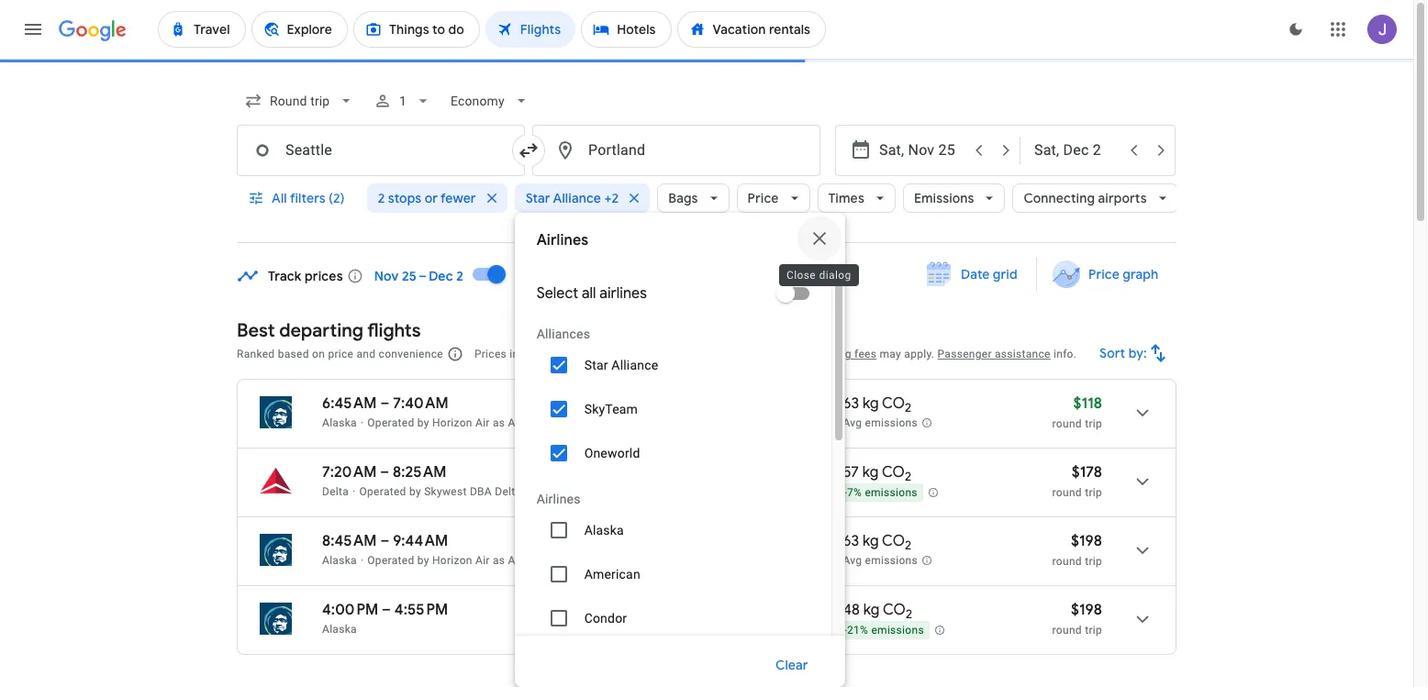 Task type: vqa. For each thing, say whether or not it's contained in the screenshot.
$834
no



Task type: locate. For each thing, give the bounding box(es) containing it.
filters
[[290, 190, 326, 206]]

0 horizontal spatial delta
[[322, 486, 349, 498]]

 image for 6:45 am
[[361, 417, 364, 430]]

2 sea from the top
[[595, 623, 616, 636]]

1 total duration 55 min. element from the top
[[595, 395, 714, 416]]

63 for $198
[[843, 532, 859, 551]]

0 vertical spatial 63
[[843, 395, 859, 413]]

$198 for 48
[[1071, 601, 1102, 619]]

0 vertical spatial as
[[493, 417, 505, 430]]

none search field containing airlines
[[237, 79, 1178, 687]]

as for 7:40 am
[[493, 417, 505, 430]]

1 vertical spatial total duration 55 min. element
[[595, 601, 714, 622]]

sort by: button
[[1092, 331, 1177, 375]]

operated down "leaves seattle-tacoma international airport at 7:20 am on saturday, november 25 and arrives at portland international airport at 8:25 am on saturday, november 25." element
[[359, 486, 406, 498]]

2 right 25 – dec
[[456, 268, 464, 284]]

trip inside $118 round trip
[[1085, 418, 1102, 430]]

2 avg emissions from the top
[[843, 555, 918, 567]]

1 air from the top
[[475, 417, 490, 430]]

1 horizontal spatial fees
[[855, 348, 877, 361]]

based
[[278, 348, 309, 361]]

price inside "button"
[[1088, 266, 1119, 283]]

sort
[[1100, 345, 1126, 362]]

air
[[475, 417, 490, 430], [475, 554, 490, 567]]

2 pdx from the top
[[623, 623, 645, 636]]

flight details. leaves seattle-tacoma international airport at 8:45 am on saturday, november 25 and arrives at portland international airport at 9:44 am on saturday, november 25. image
[[1121, 529, 1165, 573]]

leaves seattle-tacoma international airport at 7:20 am on saturday, november 25 and arrives at portland international airport at 8:25 am on saturday, november 25. element
[[322, 463, 446, 482]]

airlines
[[537, 231, 588, 250], [537, 492, 581, 507]]

– left 4:55 pm
[[382, 601, 391, 619]]

condor
[[584, 611, 627, 626]]

air down the dba
[[475, 554, 490, 567]]

star inside "popup button"
[[526, 190, 550, 206]]

1 operated by horizon air as alaska horizon from the top
[[367, 417, 586, 430]]

63 down "7%"
[[843, 532, 859, 551]]

1 vertical spatial $198 round trip
[[1052, 601, 1102, 637]]

kg
[[863, 395, 879, 413], [862, 463, 879, 482], [863, 532, 879, 551], [863, 601, 880, 619]]

8:45 am
[[322, 532, 377, 551]]

alaska down the departure time: 4:00 pm. text field
[[322, 623, 357, 636]]

alliance left for
[[612, 358, 658, 373]]

price
[[328, 348, 354, 361]]

2 operated by horizon air as alaska horizon from the top
[[367, 554, 586, 567]]

1 63 kg co 2 from the top
[[843, 395, 912, 416]]

0 vertical spatial sea
[[595, 417, 616, 430]]

trip down 198 us dollars text field
[[1085, 624, 1102, 637]]

air for 6:45 am – 7:40 am
[[475, 417, 490, 430]]

min right 5
[[633, 463, 658, 482]]

55 for 4:55 pm
[[595, 601, 612, 619]]

operated
[[367, 417, 414, 430], [359, 486, 406, 498], [367, 554, 414, 567]]

– for 7:40 am
[[380, 395, 389, 413]]

delta right the dba
[[495, 486, 522, 498]]

main menu image
[[22, 18, 44, 40]]

0 vertical spatial pdx
[[623, 417, 645, 430]]

price inside popup button
[[748, 190, 779, 206]]

1 vertical spatial 1
[[678, 348, 685, 361]]

63 kg co 2 for $198
[[843, 532, 912, 554]]

1 horizontal spatial 1
[[595, 463, 601, 482]]

5
[[622, 463, 630, 482]]

63 kg co 2 for $118
[[843, 395, 912, 416]]

kg down bag fees button
[[863, 395, 879, 413]]

0 vertical spatial avg emissions
[[843, 417, 918, 430]]

co for 6:45 am – 7:40 am
[[882, 395, 905, 413]]

oneworld
[[584, 446, 640, 461]]

63 kg co 2 down may
[[843, 395, 912, 416]]

2 vertical spatial 1
[[595, 463, 601, 482]]

1 horizontal spatial alliance
[[612, 358, 658, 373]]

find the best price region
[[237, 252, 1177, 306]]

3 trip from the top
[[1085, 555, 1102, 568]]

55 min sea – pdx down american
[[595, 601, 645, 636]]

0 vertical spatial 55
[[595, 395, 612, 413]]

price left 'graph'
[[1088, 266, 1119, 283]]

alliance inside "popup button"
[[553, 190, 601, 206]]

co for 8:45 am – 9:44 am
[[882, 532, 905, 551]]

1 horizontal spatial price
[[1088, 266, 1119, 283]]

198 US dollars text field
[[1071, 532, 1102, 551]]

total duration 55 min. element down star alliance
[[595, 395, 714, 416]]

and
[[357, 348, 376, 361]]

3 round from the top
[[1052, 555, 1082, 568]]

55 min sea – pdx up oneworld
[[595, 395, 645, 430]]

0 vertical spatial 1
[[400, 94, 407, 108]]

1 vertical spatial air
[[475, 554, 490, 567]]

select
[[537, 285, 578, 303]]

sea down american
[[595, 623, 616, 636]]

- down 48
[[844, 624, 847, 637]]

1 $198 from the top
[[1071, 532, 1102, 551]]

or
[[425, 190, 438, 206]]

kg down -7% emissions
[[863, 532, 879, 551]]

1 vertical spatial $198
[[1071, 601, 1102, 619]]

4:00 pm – 4:55 pm alaska
[[322, 601, 448, 636]]

0 vertical spatial $198
[[1071, 532, 1102, 551]]

alaska
[[322, 417, 357, 430], [508, 417, 543, 430], [584, 523, 624, 538], [322, 554, 357, 567], [508, 554, 543, 567], [322, 623, 357, 636]]

63
[[843, 395, 859, 413], [843, 532, 859, 551]]

flights
[[367, 319, 421, 342]]

1 fees from the left
[[636, 348, 658, 361]]

– right 6:45 am text field
[[380, 395, 389, 413]]

1 avg emissions from the top
[[843, 417, 918, 430]]

kg for 6:45 am – 7:40 am
[[863, 395, 879, 413]]

by down arrival time: 8:25 am. text field
[[409, 486, 421, 498]]

2 - from the top
[[844, 624, 847, 637]]

2 down apply.
[[905, 400, 912, 416]]

avg emissions for $198
[[843, 555, 918, 567]]

$198 round trip up 198 us dollars text field
[[1052, 532, 1102, 568]]

avg emissions up 57 kg co 2
[[843, 417, 918, 430]]

all filters (2) button
[[237, 176, 359, 220]]

1 63 from the top
[[843, 395, 859, 413]]

min inside total duration 59 min. element
[[615, 532, 639, 551]]

2 airlines from the top
[[537, 492, 581, 507]]

round inside $118 round trip
[[1052, 418, 1082, 430]]

2 total duration 55 min. element from the top
[[595, 601, 714, 622]]

1 vertical spatial sea
[[595, 623, 616, 636]]

price graph button
[[1041, 258, 1173, 291]]

$198 left flight details. leaves seattle-tacoma international airport at 4:00 pm on saturday, november 25 and arrives at portland international airport at 4:55 pm on saturday, november 25. icon on the right
[[1071, 601, 1102, 619]]

1 as from the top
[[493, 417, 505, 430]]

$198 round trip left flight details. leaves seattle-tacoma international airport at 4:00 pm on saturday, november 25 and arrives at portland international airport at 4:55 pm on saturday, november 25. icon on the right
[[1052, 601, 1102, 637]]

required
[[550, 348, 592, 361]]

 image
[[361, 417, 364, 430], [361, 554, 364, 567]]

– right departure time: 8:45 am. text field
[[380, 532, 389, 551]]

63 kg co 2
[[843, 395, 912, 416], [843, 532, 912, 554]]

2 as from the top
[[493, 554, 505, 567]]

198 US dollars text field
[[1071, 601, 1102, 619]]

by down 9:44 am text box
[[417, 554, 429, 567]]

2  image from the top
[[361, 554, 364, 567]]

1 button
[[366, 79, 440, 123]]

price right bags popup button
[[748, 190, 779, 206]]

1 - from the top
[[844, 487, 847, 499]]

total duration 55 min. element
[[595, 395, 714, 416], [595, 601, 714, 622]]

alliance
[[553, 190, 601, 206], [612, 358, 658, 373]]

1  image from the top
[[361, 417, 364, 430]]

2 for 4:55 pm
[[906, 607, 912, 622]]

as down prices
[[493, 417, 505, 430]]

1 inside popup button
[[400, 94, 407, 108]]

operated by skywest dba delta connection
[[359, 486, 583, 498]]

2 63 kg co 2 from the top
[[843, 532, 912, 554]]

avg up 48
[[843, 555, 862, 567]]

1 vertical spatial alliance
[[612, 358, 658, 373]]

$198
[[1071, 532, 1102, 551], [1071, 601, 1102, 619]]

1 sea from the top
[[595, 417, 616, 430]]

0 vertical spatial  image
[[361, 417, 364, 430]]

– inside 4:00 pm – 4:55 pm alaska
[[382, 601, 391, 619]]

1 vertical spatial 55
[[595, 601, 612, 619]]

0 horizontal spatial fees
[[636, 348, 658, 361]]

emissions down 57 kg co 2
[[865, 487, 918, 499]]

2 left stops
[[378, 190, 385, 206]]

55
[[595, 395, 612, 413], [595, 601, 612, 619]]

total duration 55 min. element down american
[[595, 601, 714, 622]]

operated down leaves seattle-tacoma international airport at 8:45 am on saturday, november 25 and arrives at portland international airport at 9:44 am on saturday, november 25. element
[[367, 554, 414, 567]]

best
[[237, 319, 275, 342]]

emissions
[[914, 190, 974, 206]]

1 vertical spatial avg emissions
[[843, 555, 918, 567]]

0 vertical spatial air
[[475, 417, 490, 430]]

pdx down american
[[623, 623, 645, 636]]

1 trip from the top
[[1085, 418, 1102, 430]]

1 horizontal spatial star
[[584, 358, 608, 373]]

2 inside 57 kg co 2
[[905, 469, 911, 485]]

operated by horizon air as alaska horizon down arrival time: 7:40 am. text box on the left of the page
[[367, 417, 586, 430]]

2 inside 48 kg co 2
[[906, 607, 912, 622]]

55 down star alliance
[[595, 395, 612, 413]]

emissions up 48 kg co 2
[[865, 555, 918, 567]]

57
[[843, 463, 859, 482]]

1 $198 round trip from the top
[[1052, 532, 1102, 568]]

63 kg co 2 down -7% emissions
[[843, 532, 912, 554]]

 image for 8:45 am
[[361, 554, 364, 567]]

trip down $198 text field
[[1085, 555, 1102, 568]]

bag fees may apply. passenger assistance
[[832, 348, 1051, 361]]

None text field
[[532, 125, 820, 176]]

2 inside find the best price region
[[456, 268, 464, 284]]

2 $198 round trip from the top
[[1052, 601, 1102, 637]]

co down -7% emissions
[[882, 532, 905, 551]]

2 up the -21% emissions
[[906, 607, 912, 622]]

leaves seattle-tacoma international airport at 6:45 am on saturday, november 25 and arrives at portland international airport at 7:40 am on saturday, november 25. element
[[322, 395, 448, 413]]

0 vertical spatial -
[[844, 487, 847, 499]]

price
[[748, 190, 779, 206], [1088, 266, 1119, 283]]

2 air from the top
[[475, 554, 490, 567]]

2 vertical spatial by
[[417, 554, 429, 567]]

 image down 8:45 am
[[361, 554, 364, 567]]

0 vertical spatial alliance
[[553, 190, 601, 206]]

0 vertical spatial operated by horizon air as alaska horizon
[[367, 417, 586, 430]]

2 down -7% emissions
[[905, 538, 912, 554]]

co inside 57 kg co 2
[[882, 463, 905, 482]]

trip for 6:45 am – 7:40 am
[[1085, 418, 1102, 430]]

0 vertical spatial $198 round trip
[[1052, 532, 1102, 568]]

- down 57
[[844, 487, 847, 499]]

1 vertical spatial avg
[[843, 555, 862, 567]]

connecting
[[1024, 190, 1095, 206]]

horizon down the 9:44 am at the left bottom of page
[[432, 554, 472, 567]]

leaves seattle-tacoma international airport at 8:45 am on saturday, november 25 and arrives at portland international airport at 9:44 am on saturday, november 25. element
[[322, 532, 448, 551]]

round down $178
[[1052, 486, 1082, 499]]

by for 7:40 am
[[417, 417, 429, 430]]

close dialog image
[[808, 228, 830, 250]]

4 trip from the top
[[1085, 624, 1102, 637]]

–
[[380, 395, 389, 413], [616, 417, 623, 430], [380, 463, 389, 482], [380, 532, 389, 551], [382, 601, 391, 619], [616, 623, 623, 636]]

co up the -21% emissions
[[883, 601, 906, 619]]

co inside 48 kg co 2
[[883, 601, 906, 619]]

alliance left +2
[[553, 190, 601, 206]]

2 up -7% emissions
[[905, 469, 911, 485]]

4 round from the top
[[1052, 624, 1082, 637]]

price for price
[[748, 190, 779, 206]]

as down operated by skywest dba delta connection
[[493, 554, 505, 567]]

Departure time: 7:20 AM. text field
[[322, 463, 377, 482]]

departing
[[279, 319, 363, 342]]

0 vertical spatial airlines
[[537, 231, 588, 250]]

assistance
[[995, 348, 1051, 361]]

trip
[[1085, 418, 1102, 430], [1085, 486, 1102, 499], [1085, 555, 1102, 568], [1085, 624, 1102, 637]]

1 avg from the top
[[843, 417, 862, 430]]

2 avg from the top
[[843, 555, 862, 567]]

by down arrival time: 7:40 am. text box on the left of the page
[[417, 417, 429, 430]]

1 55 min sea – pdx from the top
[[595, 395, 645, 430]]

48 kg co 2
[[843, 601, 912, 622]]

horizon
[[432, 417, 472, 430], [546, 417, 586, 430], [432, 554, 472, 567], [546, 554, 586, 567]]

pdx
[[623, 417, 645, 430], [623, 623, 645, 636]]

55 down american
[[595, 601, 612, 619]]

1 55 from the top
[[595, 395, 612, 413]]

63 down bag fees button
[[843, 395, 859, 413]]

None text field
[[237, 125, 525, 176]]

0 vertical spatial by
[[417, 417, 429, 430]]

trip inside $178 round trip
[[1085, 486, 1102, 499]]

alaska down connection
[[508, 554, 543, 567]]

1 round from the top
[[1052, 418, 1082, 430]]

7:20 am
[[322, 463, 377, 482]]

trip down $178
[[1085, 486, 1102, 499]]

– left 8:25 am
[[380, 463, 389, 482]]

may
[[880, 348, 901, 361]]

7:40 am
[[393, 395, 448, 413]]

0 vertical spatial avg
[[843, 417, 862, 430]]

1 vertical spatial pdx
[[623, 623, 645, 636]]

Departure time: 6:45 AM. text field
[[322, 395, 377, 413]]

- for 48
[[844, 624, 847, 637]]

$198 round trip for 63
[[1052, 532, 1102, 568]]

sea up oneworld
[[595, 417, 616, 430]]

2 55 from the top
[[595, 601, 612, 619]]

best departing flights
[[237, 319, 421, 342]]

co down may
[[882, 395, 905, 413]]

sea for 7:40 am
[[595, 417, 616, 430]]

flight details. leaves seattle-tacoma international airport at 6:45 am on saturday, november 25 and arrives at portland international airport at 7:40 am on saturday, november 25. image
[[1121, 391, 1165, 435]]

pdx up oneworld
[[623, 417, 645, 430]]

trip for 8:45 am – 9:44 am
[[1085, 555, 1102, 568]]

Departure time: 4:00 PM. text field
[[322, 601, 378, 619]]

emissions
[[865, 417, 918, 430], [865, 487, 918, 499], [865, 555, 918, 567], [871, 624, 924, 637]]

round inside $178 round trip
[[1052, 486, 1082, 499]]

sea for 4:55 pm
[[595, 623, 616, 636]]

star alliance +2
[[526, 190, 619, 206]]

taxes
[[595, 348, 623, 361]]

2 $198 from the top
[[1071, 601, 1102, 619]]

total duration 55 min. element for 63
[[595, 395, 714, 416]]

0 vertical spatial price
[[748, 190, 779, 206]]

2 vertical spatial operated
[[367, 554, 414, 567]]

min right 59
[[615, 532, 639, 551]]

None search field
[[237, 79, 1178, 687]]

1 horizontal spatial delta
[[495, 486, 522, 498]]

learn more about ranking image
[[447, 346, 463, 363]]

1 vertical spatial airlines
[[537, 492, 581, 507]]

7%
[[847, 487, 862, 499]]

$198 round trip
[[1052, 532, 1102, 568], [1052, 601, 1102, 637]]

1 vertical spatial 63
[[843, 532, 859, 551]]

57 kg co 2
[[843, 463, 911, 485]]

as for 9:44 am
[[493, 554, 505, 567]]

1 vertical spatial as
[[493, 554, 505, 567]]

None field
[[237, 84, 363, 117], [444, 84, 538, 117], [237, 84, 363, 117], [444, 84, 538, 117]]

for
[[661, 348, 675, 361]]

passenger
[[938, 348, 992, 361]]

avg
[[843, 417, 862, 430], [843, 555, 862, 567]]

2 stops or fewer
[[378, 190, 476, 206]]

avg emissions
[[843, 417, 918, 430], [843, 555, 918, 567]]

2 63 from the top
[[843, 532, 859, 551]]

$198 left flight details. leaves seattle-tacoma international airport at 8:45 am on saturday, november 25 and arrives at portland international airport at 9:44 am on saturday, november 25. image
[[1071, 532, 1102, 551]]

date grid
[[961, 266, 1018, 283]]

1 vertical spatial star
[[584, 358, 608, 373]]

operated for 9:44 am
[[367, 554, 414, 567]]

avg emissions for $118
[[843, 417, 918, 430]]

kg inside 57 kg co 2
[[862, 463, 879, 482]]

trip down $118
[[1085, 418, 1102, 430]]

operated by horizon air as alaska horizon down the 9:44 am at the left bottom of page
[[367, 554, 586, 567]]

by for 9:44 am
[[417, 554, 429, 567]]

co
[[882, 395, 905, 413], [882, 463, 905, 482], [882, 532, 905, 551], [883, 601, 906, 619]]

1 vertical spatial 63 kg co 2
[[843, 532, 912, 554]]

avg emissions up 48 kg co 2
[[843, 555, 918, 567]]

1 vertical spatial price
[[1088, 266, 1119, 283]]

co for 7:20 am – 8:25 am
[[882, 463, 905, 482]]

star left +
[[584, 358, 608, 373]]

Arrival time: 4:55 PM. text field
[[394, 601, 448, 619]]

1
[[400, 94, 407, 108], [678, 348, 685, 361], [595, 463, 601, 482]]

0 horizontal spatial star
[[526, 190, 550, 206]]

kg right 48
[[863, 601, 880, 619]]

fees right +
[[636, 348, 658, 361]]

co up -7% emissions
[[882, 463, 905, 482]]

0 vertical spatial star
[[526, 190, 550, 206]]

178 US dollars text field
[[1072, 463, 1102, 482]]

operated down the "6:45 am – 7:40 am"
[[367, 417, 414, 430]]

ranked
[[237, 348, 275, 361]]

round
[[1052, 418, 1082, 430], [1052, 486, 1082, 499], [1052, 555, 1082, 568], [1052, 624, 1082, 637]]

1 vertical spatial operated by horizon air as alaska horizon
[[367, 554, 586, 567]]

63 for $118
[[843, 395, 859, 413]]

kg for 7:20 am – 8:25 am
[[862, 463, 879, 482]]

bags button
[[657, 176, 729, 220]]

1 pdx from the top
[[623, 417, 645, 430]]

1 vertical spatial -
[[844, 624, 847, 637]]

avg up 57
[[843, 417, 862, 430]]

by
[[417, 417, 429, 430], [409, 486, 421, 498], [417, 554, 429, 567]]

55 min sea – pdx for 4:55 pm
[[595, 601, 645, 636]]

fees right bag
[[855, 348, 877, 361]]

by:
[[1129, 345, 1147, 362]]

kg right 57
[[862, 463, 879, 482]]

2 trip from the top
[[1085, 486, 1102, 499]]

0 horizontal spatial price
[[748, 190, 779, 206]]

0 horizontal spatial 1
[[400, 94, 407, 108]]

0 vertical spatial operated
[[367, 417, 414, 430]]

Departure time: 8:45 AM. text field
[[322, 532, 377, 551]]

$198 round trip for 48
[[1052, 601, 1102, 637]]

1 vertical spatial 55 min sea – pdx
[[595, 601, 645, 636]]

star down swap origin and destination. icon
[[526, 190, 550, 206]]

2 55 min sea – pdx from the top
[[595, 601, 645, 636]]

0 vertical spatial total duration 55 min. element
[[595, 395, 714, 416]]

round down $198 text field
[[1052, 555, 1082, 568]]

 image down 6:45 am
[[361, 417, 364, 430]]

0 vertical spatial 63 kg co 2
[[843, 395, 912, 416]]

2 round from the top
[[1052, 486, 1082, 499]]

round down 198 us dollars text field
[[1052, 624, 1082, 637]]

air up the dba
[[475, 417, 490, 430]]

2 horizontal spatial 1
[[678, 348, 685, 361]]

Arrival time: 8:25 AM. text field
[[393, 463, 446, 482]]

include
[[510, 348, 547, 361]]

0 vertical spatial 55 min sea – pdx
[[595, 395, 645, 430]]

0 horizontal spatial alliance
[[553, 190, 601, 206]]

emissions up 57 kg co 2
[[865, 417, 918, 430]]

round down 118 us dollars "text field"
[[1052, 418, 1082, 430]]

1 vertical spatial  image
[[361, 554, 364, 567]]

2 for 9:44 am
[[905, 538, 912, 554]]

delta down 7:20 am
[[322, 486, 349, 498]]



Task type: describe. For each thing, give the bounding box(es) containing it.
bag
[[832, 348, 852, 361]]

1 delta from the left
[[322, 486, 349, 498]]

total duration 59 min. element
[[595, 532, 714, 553]]

6:45 am – 7:40 am
[[322, 395, 448, 413]]

55 min sea – pdx for 7:40 am
[[595, 395, 645, 430]]

date grid button
[[913, 258, 1032, 291]]

$178 round trip
[[1052, 463, 1102, 499]]

2 for 8:25 am
[[905, 469, 911, 485]]

2 delta from the left
[[495, 486, 522, 498]]

$118 round trip
[[1052, 395, 1102, 430]]

alaska down 6:45 am
[[322, 417, 357, 430]]

$198 for 63
[[1071, 532, 1102, 551]]

bags
[[668, 190, 698, 206]]

track
[[268, 268, 302, 284]]

kg inside 48 kg co 2
[[863, 601, 880, 619]]

avg for $198
[[843, 555, 862, 567]]

all
[[582, 285, 596, 303]]

kg for 8:45 am – 9:44 am
[[863, 532, 879, 551]]

airports
[[1098, 190, 1147, 206]]

nov 25 – dec 2
[[374, 268, 464, 284]]

alliance for star alliance
[[612, 358, 658, 373]]

59 min
[[595, 532, 639, 551]]

8:45 am – 9:44 am
[[322, 532, 448, 551]]

6:45 am
[[322, 395, 377, 413]]

connection
[[525, 486, 583, 498]]

best departing flights main content
[[237, 252, 1177, 687]]

graph
[[1123, 266, 1158, 283]]

prices
[[474, 348, 507, 361]]

alliance for star alliance +2
[[553, 190, 601, 206]]

price graph
[[1088, 266, 1158, 283]]

alaska down 8:45 am
[[322, 554, 357, 567]]

horizon down the "7:40 am"
[[432, 417, 472, 430]]

1 vertical spatial operated
[[359, 486, 406, 498]]

star for star alliance +2
[[526, 190, 550, 206]]

dba
[[470, 486, 492, 498]]

21%
[[847, 624, 868, 637]]

min down star alliance
[[615, 395, 640, 413]]

on
[[312, 348, 325, 361]]

price for price graph
[[1088, 266, 1119, 283]]

1 for 1 hr 5 min
[[595, 463, 601, 482]]

min inside the total duration 1 hr 5 min. element
[[633, 463, 658, 482]]

date
[[961, 266, 990, 283]]

operated for 7:40 am
[[367, 417, 414, 430]]

2 inside "popup button"
[[378, 190, 385, 206]]

1 hr 5 min
[[595, 463, 658, 482]]

swap origin and destination. image
[[518, 140, 540, 162]]

times
[[828, 190, 864, 206]]

air for 8:45 am – 9:44 am
[[475, 554, 490, 567]]

alaska down the include
[[508, 417, 543, 430]]

change appearance image
[[1274, 7, 1318, 51]]

all
[[272, 190, 287, 206]]

– for 8:25 am
[[380, 463, 389, 482]]

25 – dec
[[402, 268, 453, 284]]

clear button
[[753, 643, 830, 687]]

1 vertical spatial by
[[409, 486, 421, 498]]

connecting airports
[[1024, 190, 1147, 206]]

total duration 55 min. element for 48
[[595, 601, 714, 622]]

stops
[[388, 190, 422, 206]]

prices include required taxes + fees for 1 adult.
[[474, 348, 717, 361]]

star alliance
[[584, 358, 658, 373]]

leaves seattle-tacoma international airport at 4:00 pm on saturday, november 25 and arrives at portland international airport at 4:55 pm on saturday, november 25. element
[[322, 601, 448, 619]]

price button
[[737, 176, 810, 220]]

close
[[787, 269, 816, 282]]

adult.
[[688, 348, 717, 361]]

airlines
[[600, 285, 647, 303]]

ranked based on price and convenience
[[237, 348, 443, 361]]

clear
[[776, 657, 808, 674]]

times button
[[817, 176, 896, 220]]

2 fees from the left
[[855, 348, 877, 361]]

1 for 1
[[400, 94, 407, 108]]

apply.
[[904, 348, 935, 361]]

horizon down connection
[[546, 554, 586, 567]]

nov
[[374, 268, 399, 284]]

– for 9:44 am
[[380, 532, 389, 551]]

all filters (2)
[[272, 190, 345, 206]]

round for 9:44 am
[[1052, 555, 1082, 568]]

Departure text field
[[879, 126, 964, 175]]

(2)
[[329, 190, 345, 206]]

– up oneworld
[[616, 417, 623, 430]]

horizon up oneworld
[[546, 417, 586, 430]]

pdx for 7:40 am
[[623, 417, 645, 430]]

skywest
[[424, 486, 467, 498]]

Arrival time: 7:40 AM. text field
[[393, 395, 448, 413]]

$178
[[1072, 463, 1102, 482]]

total duration 1 hr 5 min. element
[[595, 463, 714, 485]]

+
[[626, 348, 633, 361]]

american
[[584, 567, 640, 582]]

$118
[[1073, 395, 1102, 413]]

convenience
[[379, 348, 443, 361]]

prices
[[305, 268, 343, 284]]

skyteam
[[584, 402, 638, 417]]

alaska up american
[[584, 523, 624, 538]]

operated by horizon air as alaska horizon for 9:44 am
[[367, 554, 586, 567]]

operated by horizon air as alaska horizon for 7:40 am
[[367, 417, 586, 430]]

min down american
[[615, 601, 640, 619]]

star alliance +2 button
[[515, 176, 650, 220]]

dialog
[[819, 269, 851, 282]]

- for 57
[[844, 487, 847, 499]]

2 for 7:40 am
[[905, 400, 912, 416]]

– for 4:55 pm
[[382, 601, 391, 619]]

trip for 7:20 am – 8:25 am
[[1085, 486, 1102, 499]]

flight details. leaves seattle-tacoma international airport at 7:20 am on saturday, november 25 and arrives at portland international airport at 8:25 am on saturday, november 25. image
[[1121, 460, 1165, 504]]

+2
[[604, 190, 619, 206]]

2 stops or fewer button
[[367, 176, 507, 220]]

condor only image
[[736, 597, 809, 641]]

8:25 am
[[393, 463, 446, 482]]

passenger assistance button
[[938, 348, 1051, 361]]

55 for 7:40 am
[[595, 395, 612, 413]]

-7% emissions
[[844, 487, 918, 499]]

Return text field
[[1034, 126, 1119, 175]]

star for star alliance
[[584, 358, 608, 373]]

-21% emissions
[[844, 624, 924, 637]]

learn more about tracked prices image
[[347, 268, 363, 284]]

close dialog
[[787, 269, 851, 282]]

alliances
[[537, 327, 590, 341]]

avg for $118
[[843, 417, 862, 430]]

hr
[[604, 463, 618, 482]]

emissions button
[[903, 176, 1005, 220]]

pdx for 4:55 pm
[[623, 623, 645, 636]]

emissions down 48 kg co 2
[[871, 624, 924, 637]]

loading results progress bar
[[0, 59, 1427, 62]]

connecting airports button
[[1013, 176, 1178, 220]]

round for 7:40 am
[[1052, 418, 1082, 430]]

Arrival time: 9:44 AM. text field
[[393, 532, 448, 551]]

alaska inside 4:00 pm – 4:55 pm alaska
[[322, 623, 357, 636]]

fewer
[[441, 190, 476, 206]]

round for 8:25 am
[[1052, 486, 1082, 499]]

track prices
[[268, 268, 343, 284]]

grid
[[993, 266, 1018, 283]]

1 airlines from the top
[[537, 231, 588, 250]]

bag fees button
[[832, 348, 877, 361]]

4:55 pm
[[394, 601, 448, 619]]

flight details. leaves seattle-tacoma international airport at 4:00 pm on saturday, november 25 and arrives at portland international airport at 4:55 pm on saturday, november 25. image
[[1121, 597, 1165, 642]]

118 US dollars text field
[[1073, 395, 1102, 413]]

59
[[595, 532, 611, 551]]

9:44 am
[[393, 532, 448, 551]]

– down american
[[616, 623, 623, 636]]



